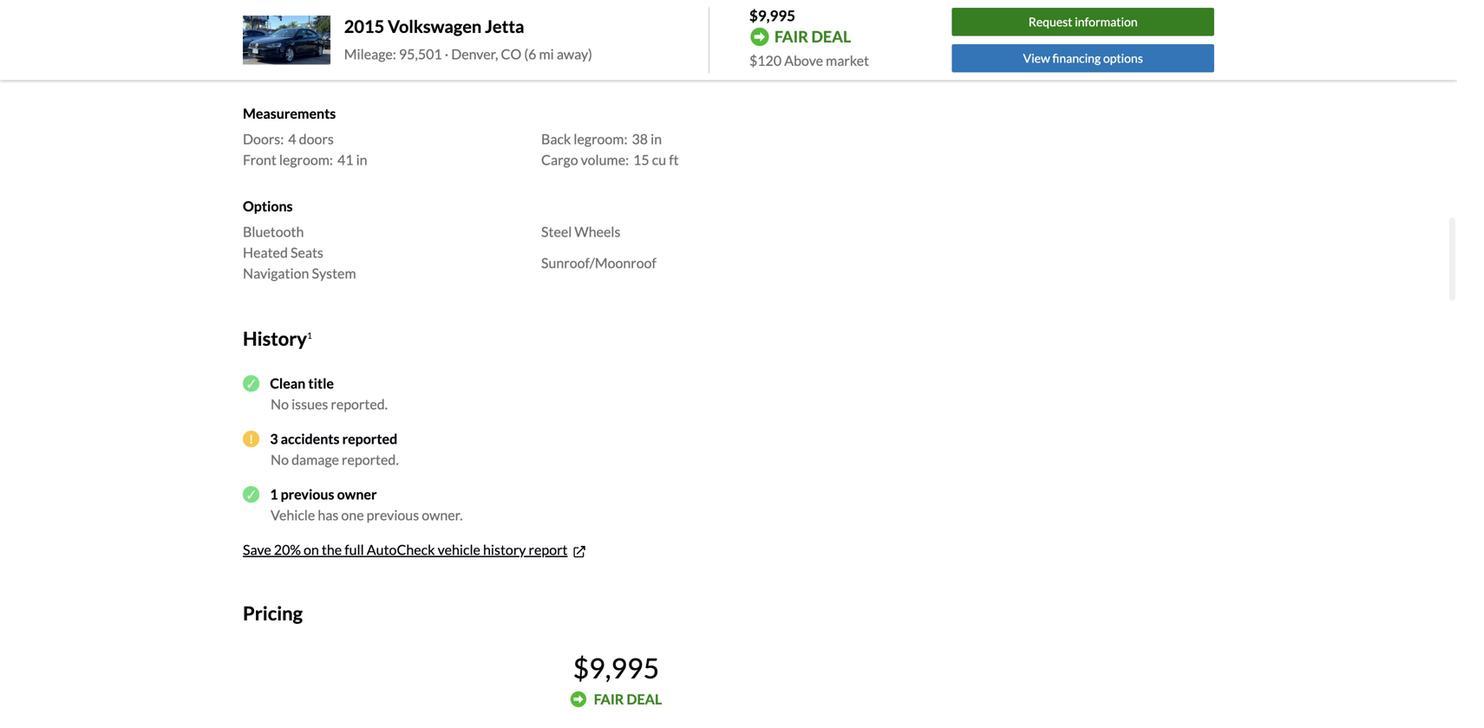 Task type: describe. For each thing, give the bounding box(es) containing it.
owner
[[337, 486, 377, 503]]

legroom: inside back legroom: 38 in cargo volume: 15 cu ft
[[574, 131, 627, 147]]

1 vertical spatial 1
[[270, 486, 278, 503]]

41
[[337, 151, 353, 168]]

vehicle has one previous owner.
[[271, 507, 463, 524]]

volume:
[[581, 151, 629, 168]]

volkswagen
[[388, 16, 482, 37]]

deal
[[627, 691, 662, 708]]

fair
[[594, 691, 624, 708]]

bluetooth
[[243, 223, 304, 240]]

1 inside history 1
[[307, 331, 312, 341]]

history
[[243, 328, 307, 350]]

3 accidents reported
[[270, 431, 397, 448]]

deal
[[811, 27, 851, 46]]

history 1
[[243, 328, 312, 350]]

title
[[308, 375, 334, 392]]

doors:
[[243, 131, 284, 147]]

side
[[578, 38, 602, 54]]

save 20% on the full autocheck vehicle history report link
[[243, 542, 588, 560]]

co
[[501, 45, 522, 62]]

issues
[[291, 396, 328, 413]]

2015
[[344, 16, 384, 37]]

view financing options button
[[952, 44, 1214, 72]]

heated
[[243, 244, 288, 261]]

airbags inside front side airbags passenger airbag
[[605, 38, 649, 54]]

pricing
[[243, 602, 303, 625]]

(6
[[524, 45, 536, 62]]

save 20% on the full autocheck vehicle history report
[[243, 542, 568, 559]]

autocheck
[[367, 542, 435, 559]]

steel wheels
[[541, 223, 621, 240]]

clean title
[[270, 375, 334, 392]]

steel
[[541, 223, 572, 240]]

view
[[1023, 51, 1050, 65]]

save 20% on the full autocheck vehicle history report image
[[571, 544, 588, 560]]

front side airbags passenger airbag
[[541, 38, 649, 75]]

ft
[[669, 151, 679, 168]]

request information
[[1029, 15, 1138, 29]]

information
[[1075, 15, 1138, 29]]

no issues reported.
[[271, 396, 388, 413]]

in inside doors: 4 doors front legroom: 41 in
[[356, 151, 367, 168]]

airbag
[[606, 58, 644, 75]]

20%
[[274, 542, 301, 559]]

request information button
[[952, 8, 1214, 36]]

owner.
[[422, 507, 463, 524]]

above
[[784, 52, 823, 69]]

report
[[529, 542, 568, 559]]

fair deal image
[[570, 691, 587, 708]]

curtain
[[243, 58, 289, 75]]

airbags inside 'abs brakes backup camera curtain airbags'
[[292, 58, 336, 75]]

38
[[632, 131, 648, 147]]

3
[[270, 431, 278, 448]]

no damage reported.
[[271, 451, 399, 468]]

on
[[304, 542, 319, 559]]

mi
[[539, 45, 554, 62]]

4
[[288, 131, 296, 147]]

abs
[[243, 17, 269, 34]]

front inside front side airbags passenger airbag
[[541, 38, 575, 54]]

no for no damage reported.
[[271, 451, 289, 468]]

in inside back legroom: 38 in cargo volume: 15 cu ft
[[651, 131, 662, 147]]

doors
[[299, 131, 334, 147]]

doors: 4 doors front legroom: 41 in
[[243, 131, 367, 168]]

financing
[[1053, 51, 1101, 65]]



Task type: locate. For each thing, give the bounding box(es) containing it.
no down clean
[[271, 396, 289, 413]]

1 previous owner
[[270, 486, 377, 503]]

1
[[307, 331, 312, 341], [270, 486, 278, 503]]

vdpcheck image
[[243, 375, 260, 392], [243, 486, 260, 503]]

legroom: up volume:
[[574, 131, 627, 147]]

reported. for clean title
[[331, 396, 388, 413]]

in
[[651, 131, 662, 147], [356, 151, 367, 168]]

fair
[[775, 27, 808, 46]]

cu
[[652, 151, 666, 168]]

front inside doors: 4 doors front legroom: 41 in
[[243, 151, 276, 168]]

front up passenger
[[541, 38, 575, 54]]

1 vertical spatial front
[[243, 151, 276, 168]]

2 vdpcheck image from the top
[[243, 486, 260, 503]]

2 no from the top
[[271, 451, 289, 468]]

1 vertical spatial reported.
[[342, 451, 399, 468]]

$9,995 up fair on the right of the page
[[749, 7, 795, 24]]

95,501
[[399, 45, 442, 62]]

0 horizontal spatial front
[[243, 151, 276, 168]]

vehicle
[[271, 507, 315, 524]]

1 vertical spatial no
[[271, 451, 289, 468]]

1 up clean title
[[307, 331, 312, 341]]

0 vertical spatial vdpcheck image
[[243, 375, 260, 392]]

clean
[[270, 375, 306, 392]]

vdpcheck image left clean
[[243, 375, 260, 392]]

1 horizontal spatial front
[[541, 38, 575, 54]]

vdpcheck image for clean title
[[243, 375, 260, 392]]

1 horizontal spatial $9,995
[[749, 7, 795, 24]]

reported. up reported
[[331, 396, 388, 413]]

·
[[445, 45, 449, 62]]

the
[[322, 542, 342, 559]]

2015 volkswagen jetta image
[[243, 16, 330, 65]]

fair deal
[[594, 691, 662, 708]]

navigation
[[243, 265, 309, 282]]

no down 3
[[271, 451, 289, 468]]

sunroof/moonroof
[[541, 255, 657, 272]]

fair deal
[[775, 27, 851, 46]]

1 vertical spatial legroom:
[[279, 151, 333, 168]]

previous
[[281, 486, 334, 503], [367, 507, 419, 524]]

0 vertical spatial 1
[[307, 331, 312, 341]]

0 vertical spatial $9,995
[[749, 7, 795, 24]]

away)
[[557, 45, 592, 62]]

airbags up airbag
[[605, 38, 649, 54]]

save
[[243, 542, 271, 559]]

1 vdpcheck image from the top
[[243, 375, 260, 392]]

view financing options
[[1023, 51, 1143, 65]]

bluetooth heated seats navigation system
[[243, 223, 356, 282]]

damage
[[291, 451, 339, 468]]

denver,
[[451, 45, 498, 62]]

1 vertical spatial airbags
[[292, 58, 336, 75]]

reported. down reported
[[342, 451, 399, 468]]

back legroom: 38 in cargo volume: 15 cu ft
[[541, 131, 679, 168]]

1 horizontal spatial in
[[651, 131, 662, 147]]

$120 above market
[[749, 52, 869, 69]]

1 up vehicle
[[270, 486, 278, 503]]

1 horizontal spatial previous
[[367, 507, 419, 524]]

one
[[341, 507, 364, 524]]

0 vertical spatial no
[[271, 396, 289, 413]]

vdpcheck image for 1 previous owner
[[243, 486, 260, 503]]

0 horizontal spatial previous
[[281, 486, 334, 503]]

1 horizontal spatial airbags
[[605, 38, 649, 54]]

0 vertical spatial in
[[651, 131, 662, 147]]

vdpcheck image down vdpalert image
[[243, 486, 260, 503]]

in right 38
[[651, 131, 662, 147]]

reported. for 3 accidents reported
[[342, 451, 399, 468]]

seats
[[291, 244, 323, 261]]

camera
[[291, 38, 338, 54]]

history
[[483, 542, 526, 559]]

airbags down camera
[[292, 58, 336, 75]]

1 no from the top
[[271, 396, 289, 413]]

in right 41
[[356, 151, 367, 168]]

15
[[633, 151, 649, 168]]

$9,995
[[749, 7, 795, 24], [573, 652, 659, 685]]

0 horizontal spatial in
[[356, 151, 367, 168]]

0 vertical spatial airbags
[[605, 38, 649, 54]]

vehicle
[[438, 542, 480, 559]]

1 horizontal spatial 1
[[307, 331, 312, 341]]

mileage:
[[344, 45, 396, 62]]

front down doors:
[[243, 151, 276, 168]]

brakes
[[271, 17, 312, 34]]

previous up vehicle
[[281, 486, 334, 503]]

has
[[318, 507, 339, 524]]

0 vertical spatial previous
[[281, 486, 334, 503]]

0 horizontal spatial legroom:
[[279, 151, 333, 168]]

2015 volkswagen jetta mileage: 95,501 · denver, co (6 mi away)
[[344, 16, 592, 62]]

0 vertical spatial reported.
[[331, 396, 388, 413]]

1 vertical spatial in
[[356, 151, 367, 168]]

legroom: inside doors: 4 doors front legroom: 41 in
[[279, 151, 333, 168]]

$9,995 up fair
[[573, 652, 659, 685]]

no
[[271, 396, 289, 413], [271, 451, 289, 468]]

jetta
[[485, 16, 524, 37]]

0 horizontal spatial airbags
[[292, 58, 336, 75]]

measurements
[[243, 105, 336, 122]]

reported
[[342, 431, 397, 448]]

wheels
[[575, 223, 621, 240]]

0 horizontal spatial $9,995
[[573, 652, 659, 685]]

airbags
[[605, 38, 649, 54], [292, 58, 336, 75]]

options
[[243, 198, 293, 215]]

no for no issues reported.
[[271, 396, 289, 413]]

$9,995 for $120
[[749, 7, 795, 24]]

front
[[541, 38, 575, 54], [243, 151, 276, 168]]

previous up autocheck
[[367, 507, 419, 524]]

vdpalert image
[[243, 431, 260, 448]]

legroom: down doors
[[279, 151, 333, 168]]

1 vertical spatial previous
[[367, 507, 419, 524]]

1 horizontal spatial legroom:
[[574, 131, 627, 147]]

full
[[345, 542, 364, 559]]

accidents
[[281, 431, 340, 448]]

market
[[826, 52, 869, 69]]

backup
[[243, 38, 288, 54]]

request
[[1029, 15, 1072, 29]]

$120
[[749, 52, 782, 69]]

0 vertical spatial front
[[541, 38, 575, 54]]

reported.
[[331, 396, 388, 413], [342, 451, 399, 468]]

cargo
[[541, 151, 578, 168]]

0 vertical spatial legroom:
[[574, 131, 627, 147]]

passenger
[[541, 58, 603, 75]]

$9,995 for fair deal
[[573, 652, 659, 685]]

legroom:
[[574, 131, 627, 147], [279, 151, 333, 168]]

abs brakes backup camera curtain airbags
[[243, 17, 338, 75]]

1 vertical spatial $9,995
[[573, 652, 659, 685]]

0 horizontal spatial 1
[[270, 486, 278, 503]]

system
[[312, 265, 356, 282]]

1 vertical spatial vdpcheck image
[[243, 486, 260, 503]]

back
[[541, 131, 571, 147]]

options
[[1103, 51, 1143, 65]]



Task type: vqa. For each thing, say whether or not it's contained in the screenshot.


